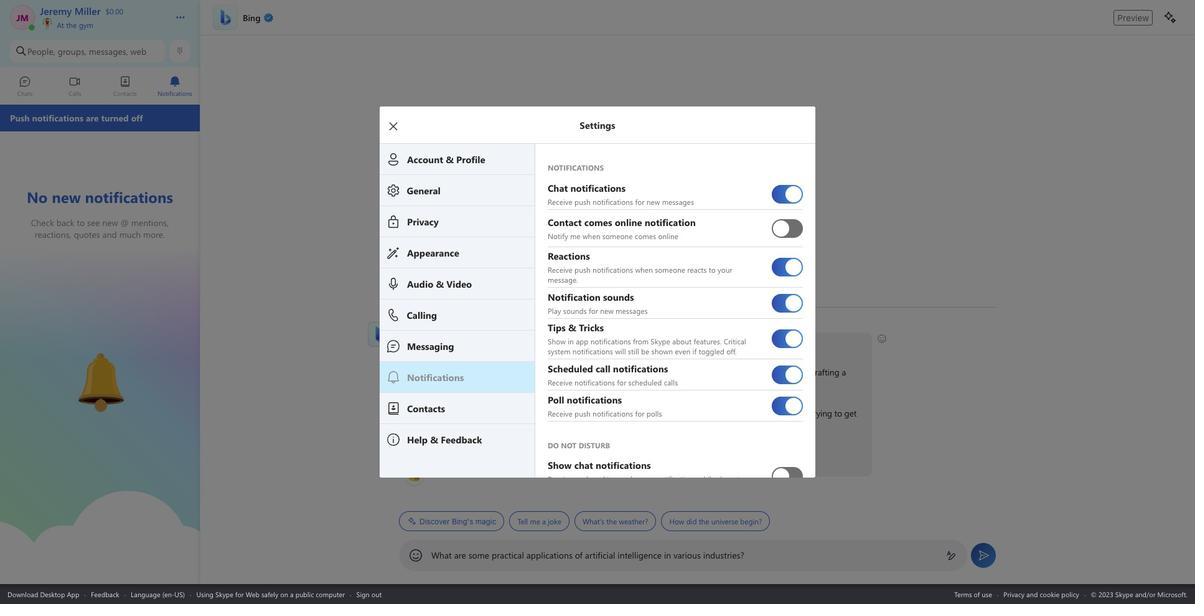 Task type: locate. For each thing, give the bounding box(es) containing it.
in inside show in app notifications from skype about features. critical system notifications will still be shown even if toggled off.
[[568, 336, 574, 346]]

new right sounds
[[601, 306, 614, 315]]

1 vertical spatial just
[[697, 448, 710, 460]]

just left "report"
[[697, 448, 710, 460]]

language (en-us)
[[131, 590, 185, 599]]

receive inside receive push and in-app banner notifications while do not disturb is on
[[548, 474, 573, 484]]

1 horizontal spatial i'm
[[485, 407, 496, 419]]

if right even
[[693, 346, 697, 356]]

receive inside receive push notifications when someone reacts to your message.
[[548, 265, 573, 275]]

1 vertical spatial is
[[573, 484, 578, 494]]

1 horizontal spatial app
[[617, 474, 629, 484]]

receive down 'system'
[[548, 377, 573, 387]]

0 horizontal spatial when
[[583, 231, 601, 241]]

preview
[[1118, 12, 1150, 23]]

toggled
[[699, 346, 725, 356]]

for right sounds
[[589, 306, 599, 315]]

discover bing's magic
[[420, 517, 497, 526]]

critical
[[724, 336, 747, 346]]

joke
[[548, 516, 562, 526]]

1 horizontal spatial on
[[580, 484, 589, 494]]

0 vertical spatial just
[[795, 407, 808, 419]]

your right reacts
[[718, 265, 733, 275]]

play
[[548, 306, 562, 315]]

skype right using at the bottom left of page
[[216, 590, 234, 599]]

i'm right so
[[485, 407, 496, 419]]

a inside button
[[543, 516, 546, 526]]

how
[[470, 339, 487, 351], [670, 516, 685, 526]]

begin?
[[741, 516, 763, 526]]

notifications inside receive push notifications when someone reacts to your message.
[[593, 265, 633, 275]]

0 horizontal spatial i'm
[[406, 407, 418, 419]]

1 vertical spatial how
[[670, 516, 685, 526]]

want up in-
[[597, 448, 615, 460]]

1 horizontal spatial in
[[627, 366, 634, 378]]

Notification sounds, Play sounds for new messages checkbox
[[772, 289, 803, 317]]

1 horizontal spatial the
[[607, 516, 617, 526]]

tell
[[518, 516, 528, 526]]

1 horizontal spatial just
[[795, 407, 808, 419]]

how right !
[[470, 339, 487, 351]]

1 vertical spatial skype
[[216, 590, 234, 599]]

0 vertical spatial and
[[593, 474, 605, 484]]

0 vertical spatial still
[[628, 346, 639, 356]]

2 vertical spatial in
[[664, 549, 672, 561]]

a right "report"
[[738, 448, 742, 460]]

3 push from the top
[[575, 408, 591, 418]]

me right tell
[[530, 516, 541, 526]]

2 horizontal spatial the
[[699, 516, 710, 526]]

for left scheduled at bottom right
[[617, 377, 627, 387]]

1 horizontal spatial someone
[[655, 265, 686, 275]]

if
[[693, 346, 697, 356], [574, 448, 578, 460]]

receive down and
[[548, 474, 573, 484]]

use
[[982, 590, 993, 599]]

1 i'm from the left
[[406, 407, 418, 419]]

give
[[627, 448, 643, 460]]

of
[[470, 366, 477, 378], [575, 549, 583, 561], [974, 590, 981, 599]]

1 vertical spatial on
[[280, 590, 288, 599]]

in inside ask me any type of question, like finding vegan restaurants in cambridge, itinerary for your trip to europe or drafting a story for curious kids. in groups, remember to mention me with @bing. i'm an ai preview, so i'm still learning. sometimes i might say something weird. don't get mad at me, i'm just trying to get better! if you want to start over, type
[[627, 366, 634, 378]]

feedback
[[91, 590, 119, 599]]

sometimes
[[547, 407, 589, 419]]

0 vertical spatial when
[[583, 231, 601, 241]]

still left be
[[628, 346, 639, 356]]

some
[[469, 549, 490, 561]]

privacy and cookie policy link
[[1004, 590, 1080, 599]]

1 horizontal spatial is
[[573, 484, 578, 494]]

the right "at"
[[66, 20, 77, 30]]

1 vertical spatial groups,
[[497, 380, 525, 392]]

me for tell me a joke
[[530, 516, 541, 526]]

receive for receive push notifications when someone reacts to your message.
[[548, 265, 573, 275]]

web
[[246, 590, 260, 599]]

new up comes
[[647, 197, 660, 206]]

0 horizontal spatial i
[[504, 339, 507, 351]]

and left cookie
[[1027, 590, 1039, 599]]

tab list
[[0, 70, 200, 105]]

what's
[[583, 516, 605, 526]]

Scheduled call notifications, Receive notifications for scheduled calls checkbox
[[772, 360, 803, 389]]

receive down remember
[[548, 408, 573, 418]]

0 vertical spatial on
[[580, 484, 589, 494]]

i left might
[[591, 407, 593, 419]]

can
[[489, 339, 502, 351]]

app right 'system'
[[576, 336, 589, 346]]

the
[[66, 20, 77, 30], [607, 516, 617, 526], [699, 516, 710, 526]]

receive notifications for scheduled calls
[[548, 377, 678, 387]]

0 horizontal spatial want
[[429, 448, 447, 460]]

4 receive from the top
[[548, 408, 573, 418]]

to inside receive push notifications when someone reacts to your message.
[[709, 265, 716, 275]]

0 vertical spatial in
[[568, 336, 574, 346]]

2 horizontal spatial you
[[581, 448, 595, 460]]

your
[[718, 265, 733, 275], [728, 366, 744, 378]]

a inside the newtopic . and if you want to give me feedback, just report a concern. (openhands)
[[738, 448, 742, 460]]

2 receive from the top
[[548, 265, 573, 275]]

Type a message text field
[[432, 549, 937, 561]]

1 horizontal spatial want
[[597, 448, 615, 460]]

sign out link
[[357, 590, 382, 599]]

while
[[699, 474, 716, 484]]

Tips & Tricks, Show in app notifications from Skype about features. Critical system notifications will still be shown even if toggled off. checkbox
[[772, 324, 803, 353]]

1 horizontal spatial still
[[628, 346, 639, 356]]

me left with
[[612, 380, 624, 392]]

calls
[[664, 377, 678, 387]]

kids.
[[469, 380, 486, 392]]

europe
[[772, 366, 798, 378]]

1 vertical spatial messages
[[616, 306, 648, 315]]

us)
[[175, 590, 185, 599]]

is right this
[[440, 339, 445, 351]]

like
[[516, 366, 528, 378]]

1 receive from the top
[[548, 197, 573, 206]]

1 get from the left
[[723, 407, 735, 419]]

the right what's
[[607, 516, 617, 526]]

0 vertical spatial app
[[576, 336, 589, 346]]

1 vertical spatial type
[[498, 448, 515, 460]]

1 horizontal spatial new
[[647, 197, 660, 206]]

groups, down like
[[497, 380, 525, 392]]

something
[[634, 407, 674, 419]]

disturb
[[548, 484, 571, 494]]

messages up from on the right
[[616, 306, 648, 315]]

app
[[576, 336, 589, 346], [617, 474, 629, 484]]

system
[[548, 346, 571, 356]]

desktop
[[40, 590, 65, 599]]

0 horizontal spatial someone
[[603, 231, 633, 241]]

weird.
[[676, 407, 698, 419]]

want left start
[[429, 448, 447, 460]]

you right and
[[581, 448, 595, 460]]

in-
[[607, 474, 617, 484]]

to left give
[[617, 448, 625, 460]]

still inside show in app notifications from skype about features. critical system notifications will still be shown even if toggled off.
[[628, 346, 639, 356]]

0 horizontal spatial you
[[413, 448, 427, 460]]

your inside ask me any type of question, like finding vegan restaurants in cambridge, itinerary for your trip to europe or drafting a story for curious kids. in groups, remember to mention me with @bing. i'm an ai preview, so i'm still learning. sometimes i might say something weird. don't get mad at me, i'm just trying to get better! if you want to start over, type
[[728, 366, 744, 378]]

in right 'show'
[[568, 336, 574, 346]]

when down comes
[[636, 265, 653, 275]]

is
[[440, 339, 445, 351], [573, 484, 578, 494]]

and left in-
[[593, 474, 605, 484]]

push for receive push notifications for new messages
[[575, 197, 591, 206]]

2 push from the top
[[575, 265, 591, 275]]

you right if
[[413, 448, 427, 460]]

Contact comes online notification, Notify me when someone comes online checkbox
[[772, 214, 803, 243]]

1 vertical spatial i
[[591, 407, 593, 419]]

0 vertical spatial your
[[718, 265, 733, 275]]

1 horizontal spatial how
[[670, 516, 685, 526]]

1 horizontal spatial groups,
[[497, 380, 525, 392]]

Chat notifications, Receive push notifications for new messages checkbox
[[772, 180, 803, 208]]

at the gym
[[55, 20, 93, 30]]

might
[[595, 407, 617, 419]]

0 horizontal spatial if
[[574, 448, 578, 460]]

on right disturb
[[580, 484, 589, 494]]

0 horizontal spatial and
[[593, 474, 605, 484]]

just left trying at the bottom of page
[[795, 407, 808, 419]]

me right 'notify'
[[571, 231, 581, 241]]

still inside ask me any type of question, like finding vegan restaurants in cambridge, itinerary for your trip to europe or drafting a story for curious kids. in groups, remember to mention me with @bing. i'm an ai preview, so i'm still learning. sometimes i might say something weird. don't get mad at me, i'm just trying to get better! if you want to start over, type
[[498, 407, 511, 419]]

get left mad
[[723, 407, 735, 419]]

someone
[[603, 231, 633, 241], [655, 265, 686, 275]]

1 horizontal spatial type
[[498, 448, 515, 460]]

to left start
[[450, 448, 457, 460]]

on right safely
[[280, 590, 288, 599]]

to inside the newtopic . and if you want to give me feedback, just report a concern. (openhands)
[[617, 448, 625, 460]]

0 horizontal spatial in
[[568, 336, 574, 346]]

safely
[[262, 590, 279, 599]]

in
[[568, 336, 574, 346], [627, 366, 634, 378], [664, 549, 672, 561]]

0 vertical spatial of
[[470, 366, 477, 378]]

me
[[571, 231, 581, 241], [422, 366, 433, 378], [612, 380, 624, 392], [645, 448, 657, 460], [530, 516, 541, 526]]

policy
[[1062, 590, 1080, 599]]

type up curious
[[451, 366, 468, 378]]

want inside ask me any type of question, like finding vegan restaurants in cambridge, itinerary for your trip to europe or drafting a story for curious kids. in groups, remember to mention me with @bing. i'm an ai preview, so i'm still learning. sometimes i might say something weird. don't get mad at me, i'm just trying to get better! if you want to start over, type
[[429, 448, 447, 460]]

want inside the newtopic . and if you want to give me feedback, just report a concern. (openhands)
[[597, 448, 615, 460]]

how left did
[[670, 516, 685, 526]]

an
[[420, 407, 429, 419]]

push for receive push notifications when someone reacts to your message.
[[575, 265, 591, 275]]

0 horizontal spatial groups,
[[58, 45, 87, 57]]

your inside receive push notifications when someone reacts to your message.
[[718, 265, 733, 275]]

i'm left an
[[406, 407, 418, 419]]

me inside notifications dialog
[[571, 231, 581, 241]]

1 push from the top
[[575, 197, 591, 206]]

2 i'm from the left
[[485, 407, 496, 419]]

of left artificial
[[575, 549, 583, 561]]

a right drafting
[[842, 366, 846, 378]]

1 vertical spatial and
[[1027, 590, 1039, 599]]

trying
[[811, 407, 833, 419]]

push up notify me when someone comes online
[[575, 197, 591, 206]]

1 vertical spatial in
[[627, 366, 634, 378]]

in left "various" at the bottom right of page
[[664, 549, 672, 561]]

for up comes
[[636, 197, 645, 206]]

receive
[[548, 197, 573, 206], [548, 265, 573, 275], [548, 377, 573, 387], [548, 408, 573, 418], [548, 474, 573, 484]]

2 horizontal spatial of
[[974, 590, 981, 599]]

if
[[406, 448, 411, 460]]

1 vertical spatial app
[[617, 474, 629, 484]]

your left trip at the right bottom
[[728, 366, 744, 378]]

i right can
[[504, 339, 507, 351]]

5 receive from the top
[[548, 474, 573, 484]]

when right 'notify'
[[583, 231, 601, 241]]

0 horizontal spatial app
[[576, 336, 589, 346]]

for down toggled
[[715, 366, 725, 378]]

and inside receive push and in-app banner notifications while do not disturb is on
[[593, 474, 605, 484]]

learning.
[[513, 407, 545, 419]]

3 receive from the top
[[548, 377, 573, 387]]

you right help
[[527, 339, 541, 351]]

groups, down at the gym
[[58, 45, 87, 57]]

the for at
[[66, 20, 77, 30]]

0 horizontal spatial just
[[697, 448, 710, 460]]

app left banner
[[617, 474, 629, 484]]

0 horizontal spatial type
[[451, 366, 468, 378]]

2 horizontal spatial i'm
[[781, 407, 793, 419]]

groups, inside button
[[58, 45, 87, 57]]

to down 'vegan'
[[568, 380, 576, 392]]

0 horizontal spatial of
[[470, 366, 477, 378]]

a left joke
[[543, 516, 546, 526]]

using skype for web safely on a public computer link
[[196, 590, 345, 599]]

0 vertical spatial skype
[[651, 336, 671, 346]]

1 horizontal spatial i
[[591, 407, 593, 419]]

magic
[[476, 517, 497, 526]]

Poll notifications, Receive push notifications for polls checkbox
[[772, 391, 803, 420]]

1 horizontal spatial skype
[[651, 336, 671, 346]]

2 want from the left
[[597, 448, 615, 460]]

scheduled
[[629, 377, 662, 387]]

0 horizontal spatial how
[[470, 339, 487, 351]]

in up with
[[627, 366, 634, 378]]

me inside button
[[530, 516, 541, 526]]

1 horizontal spatial messages
[[662, 197, 694, 206]]

for
[[636, 197, 645, 206], [589, 306, 599, 315], [715, 366, 725, 378], [617, 377, 627, 387], [427, 380, 438, 392], [636, 408, 645, 418], [235, 590, 244, 599]]

0 horizontal spatial still
[[498, 407, 511, 419]]

receive up 'notify'
[[548, 197, 573, 206]]

people, groups, messages, web
[[27, 45, 146, 57]]

push up sounds
[[575, 265, 591, 275]]

1 horizontal spatial of
[[575, 549, 583, 561]]

are
[[454, 549, 466, 561]]

1 vertical spatial new
[[601, 306, 614, 315]]

1 vertical spatial still
[[498, 407, 511, 419]]

0 horizontal spatial skype
[[216, 590, 234, 599]]

with
[[626, 380, 642, 392]]

0 horizontal spatial the
[[66, 20, 77, 30]]

better!
[[406, 421, 431, 433]]

receive push notifications for polls
[[548, 408, 662, 418]]

of left use
[[974, 590, 981, 599]]

me left any
[[422, 366, 433, 378]]

app inside receive push and in-app banner notifications while do not disturb is on
[[617, 474, 629, 484]]

push inside receive push notifications when someone reacts to your message.
[[575, 265, 591, 275]]

out
[[372, 590, 382, 599]]

me right give
[[645, 448, 657, 460]]

still left learning.
[[498, 407, 511, 419]]

don't
[[700, 407, 720, 419]]

say
[[620, 407, 632, 419]]

i'm
[[406, 407, 418, 419], [485, 407, 496, 419], [781, 407, 793, 419]]

if inside the newtopic . and if you want to give me feedback, just report a concern. (openhands)
[[574, 448, 578, 460]]

1 horizontal spatial get
[[845, 407, 857, 419]]

0 vertical spatial how
[[470, 339, 487, 351]]

1 vertical spatial when
[[636, 265, 653, 275]]

messages up online
[[662, 197, 694, 206]]

0 vertical spatial groups,
[[58, 45, 87, 57]]

of inside ask me any type of question, like finding vegan restaurants in cambridge, itinerary for your trip to europe or drafting a story for curious kids. in groups, remember to mention me with @bing. i'm an ai preview, so i'm still learning. sometimes i might say something weird. don't get mad at me, i'm just trying to get better! if you want to start over, type
[[470, 366, 477, 378]]

push right disturb
[[575, 474, 591, 484]]

1 vertical spatial if
[[574, 448, 578, 460]]

a inside ask me any type of question, like finding vegan restaurants in cambridge, itinerary for your trip to europe or drafting a story for curious kids. in groups, remember to mention me with @bing. i'm an ai preview, so i'm still learning. sometimes i might say something weird. don't get mad at me, i'm just trying to get better! if you want to start over, type
[[842, 366, 846, 378]]

type right over,
[[498, 448, 515, 460]]

if right and
[[574, 448, 578, 460]]

1 vertical spatial someone
[[655, 265, 686, 275]]

and
[[593, 474, 605, 484], [1027, 590, 1039, 599]]

to right reacts
[[709, 265, 716, 275]]

notify me when someone comes online
[[548, 231, 679, 241]]

is right disturb
[[573, 484, 578, 494]]

universe
[[712, 516, 739, 526]]

skype right be
[[651, 336, 671, 346]]

push inside receive push and in-app banner notifications while do not disturb is on
[[575, 474, 591, 484]]

the right did
[[699, 516, 710, 526]]

0 horizontal spatial is
[[440, 339, 445, 351]]

Reactions, Receive push notifications when someone reacts to your message. checkbox
[[772, 253, 803, 282]]

type
[[451, 366, 468, 378], [498, 448, 515, 460]]

0 vertical spatial if
[[693, 346, 697, 356]]

4 push from the top
[[575, 474, 591, 484]]

app inside show in app notifications from skype about features. critical system notifications will still be shown even if toggled off.
[[576, 336, 589, 346]]

i'm right me,
[[781, 407, 793, 419]]

(openhands)
[[780, 448, 826, 460]]

someone left reacts
[[655, 265, 686, 275]]

receive down 'notify'
[[548, 265, 573, 275]]

1 want from the left
[[429, 448, 447, 460]]

push left might
[[575, 408, 591, 418]]

question,
[[480, 366, 514, 378]]

1 horizontal spatial if
[[693, 346, 697, 356]]

to
[[709, 265, 716, 275], [762, 366, 769, 378], [568, 380, 576, 392], [835, 407, 843, 419], [450, 448, 457, 460], [617, 448, 625, 460]]

get right trying at the bottom of page
[[845, 407, 857, 419]]

messages
[[662, 197, 694, 206], [616, 306, 648, 315]]

2 horizontal spatial in
[[664, 549, 672, 561]]

someone left comes
[[603, 231, 633, 241]]

1 horizontal spatial when
[[636, 265, 653, 275]]

1 vertical spatial your
[[728, 366, 744, 378]]

me for notify me when someone comes online
[[571, 231, 581, 241]]

!
[[465, 339, 467, 351]]

0 vertical spatial messages
[[662, 197, 694, 206]]

of up kids.
[[470, 366, 477, 378]]

0 horizontal spatial get
[[723, 407, 735, 419]]

be
[[641, 346, 650, 356]]



Task type: vqa. For each thing, say whether or not it's contained in the screenshot.
&
no



Task type: describe. For each thing, give the bounding box(es) containing it.
how inside button
[[670, 516, 685, 526]]

groups, inside ask me any type of question, like finding vegan restaurants in cambridge, itinerary for your trip to europe or drafting a story for curious kids. in groups, remember to mention me with @bing. i'm an ai preview, so i'm still learning. sometimes i might say something weird. don't get mad at me, i'm just trying to get better! if you want to start over, type
[[497, 380, 525, 392]]

receive for receive push notifications for new messages
[[548, 197, 573, 206]]

itinerary
[[682, 366, 713, 378]]

privacy and cookie policy
[[1004, 590, 1080, 599]]

various
[[674, 549, 701, 561]]

1 horizontal spatial you
[[527, 339, 541, 351]]

skype inside show in app notifications from skype about features. critical system notifications will still be shown even if toggled off.
[[651, 336, 671, 346]]

at the gym button
[[40, 17, 163, 30]]

and
[[556, 448, 572, 460]]

newtopic
[[517, 448, 552, 460]]

newtopic . and if you want to give me feedback, just report a concern. (openhands)
[[517, 448, 826, 460]]

bing's
[[452, 517, 474, 526]]

receive push and in-app banner notifications while do not disturb is on
[[548, 474, 742, 494]]

2 get from the left
[[845, 407, 857, 419]]

what are some practical applications of artificial intelligence in various industries?
[[432, 549, 745, 561]]

hey,
[[406, 339, 422, 351]]

show in app notifications from skype about features. critical system notifications will still be shown even if toggled off.
[[548, 336, 749, 356]]

someone inside receive push notifications when someone reacts to your message.
[[655, 265, 686, 275]]

banner
[[631, 474, 654, 484]]

me inside the newtopic . and if you want to give me feedback, just report a concern. (openhands)
[[645, 448, 657, 460]]

restaurants
[[584, 366, 625, 378]]

on inside receive push and in-app banner notifications while do not disturb is on
[[580, 484, 589, 494]]

today?
[[543, 339, 568, 351]]

for right the 'story'
[[427, 380, 438, 392]]

me for ask me any type of question, like finding vegan restaurants in cambridge, itinerary for your trip to europe or drafting a story for curious kids. in groups, remember to mention me with @bing. i'm an ai preview, so i'm still learning. sometimes i might say something weird. don't get mad at me, i'm just trying to get better! if you want to start over, type
[[422, 366, 433, 378]]

0 horizontal spatial on
[[280, 590, 288, 599]]

me,
[[766, 407, 779, 419]]

what's the weather? button
[[575, 511, 657, 531]]

1 horizontal spatial and
[[1027, 590, 1039, 599]]

bing, 9:24 am
[[399, 321, 445, 331]]

terms
[[955, 590, 973, 599]]

Show chat notifications, Receive push and in-app banner notifications while do not disturb is on checkbox
[[772, 462, 803, 491]]

you inside the newtopic . and if you want to give me feedback, just report a concern. (openhands)
[[581, 448, 595, 460]]

0 horizontal spatial new
[[601, 306, 614, 315]]

at
[[57, 20, 64, 30]]

notifications dialog
[[380, 106, 835, 604]]

receive push notifications for new messages
[[548, 197, 694, 206]]

remember
[[527, 380, 566, 392]]

polls
[[647, 408, 662, 418]]

0 vertical spatial type
[[451, 366, 468, 378]]

finding
[[531, 366, 557, 378]]

gym
[[79, 20, 93, 30]]

0 vertical spatial someone
[[603, 231, 633, 241]]

messages,
[[89, 45, 128, 57]]

to right trying at the bottom of page
[[835, 407, 843, 419]]

from
[[633, 336, 649, 346]]

i inside ask me any type of question, like finding vegan restaurants in cambridge, itinerary for your trip to europe or drafting a story for curious kids. in groups, remember to mention me with @bing. i'm an ai preview, so i'm still learning. sometimes i might say something weird. don't get mad at me, i'm just trying to get better! if you want to start over, type
[[591, 407, 593, 419]]

receive for receive notifications for scheduled calls
[[548, 377, 573, 387]]

sign out
[[357, 590, 382, 599]]

to right trip at the right bottom
[[762, 366, 769, 378]]

0 vertical spatial i
[[504, 339, 507, 351]]

vegan
[[559, 366, 582, 378]]

sounds
[[564, 306, 587, 315]]

bing,
[[399, 321, 416, 331]]

applications
[[527, 549, 573, 561]]

comes
[[635, 231, 657, 241]]

the for what's
[[607, 516, 617, 526]]

@bing.
[[644, 380, 671, 392]]

feedback,
[[659, 448, 695, 460]]

over,
[[479, 448, 496, 460]]

people, groups, messages, web button
[[10, 40, 165, 62]]

0 vertical spatial is
[[440, 339, 445, 351]]

features.
[[694, 336, 722, 346]]

privacy
[[1004, 590, 1025, 599]]

tell me a joke button
[[510, 511, 570, 531]]

off.
[[727, 346, 737, 356]]

drafting
[[810, 366, 840, 378]]

play sounds for new messages
[[548, 306, 648, 315]]

cookie
[[1040, 590, 1060, 599]]

for left the web
[[235, 590, 244, 599]]

3 i'm from the left
[[781, 407, 793, 419]]

trip
[[747, 366, 759, 378]]

cambridge,
[[637, 366, 680, 378]]

shown
[[652, 346, 673, 356]]

(smileeyes)
[[572, 338, 612, 350]]

show
[[548, 336, 566, 346]]

.
[[552, 448, 554, 460]]

download
[[7, 590, 38, 599]]

if inside show in app notifications from skype about features. critical system notifications will still be shown even if toggled off.
[[693, 346, 697, 356]]

mad
[[737, 407, 754, 419]]

any
[[436, 366, 449, 378]]

1 vertical spatial of
[[575, 549, 583, 561]]

discover
[[420, 517, 450, 526]]

receive for receive push notifications for polls
[[548, 408, 573, 418]]

receive push notifications when someone reacts to your message.
[[548, 265, 735, 285]]

notify
[[548, 231, 568, 241]]

is inside receive push and in-app banner notifications while do not disturb is on
[[573, 484, 578, 494]]

industries?
[[704, 549, 745, 561]]

artificial
[[585, 549, 616, 561]]

language (en-us) link
[[131, 590, 185, 599]]

what's the weather?
[[583, 516, 649, 526]]

ask me any type of question, like finding vegan restaurants in cambridge, itinerary for your trip to europe or drafting a story for curious kids. in groups, remember to mention me with @bing. i'm an ai preview, so i'm still learning. sometimes i might say something weird. don't get mad at me, i'm just trying to get better! if you want to start over, type
[[406, 366, 860, 460]]

just inside the newtopic . and if you want to give me feedback, just report a concern. (openhands)
[[697, 448, 710, 460]]

language
[[131, 590, 160, 599]]

0 horizontal spatial messages
[[616, 306, 648, 315]]

download desktop app link
[[7, 590, 79, 599]]

practical
[[492, 549, 524, 561]]

push for receive push notifications for polls
[[575, 408, 591, 418]]

push for receive push and in-app banner notifications while do not disturb is on
[[575, 474, 591, 484]]

even
[[675, 346, 691, 356]]

bell
[[63, 348, 78, 361]]

you inside ask me any type of question, like finding vegan restaurants in cambridge, itinerary for your trip to europe or drafting a story for curious kids. in groups, remember to mention me with @bing. i'm an ai preview, so i'm still learning. sometimes i might say something weird. don't get mad at me, i'm just trying to get better! if you want to start over, type
[[413, 448, 427, 460]]

people,
[[27, 45, 55, 57]]

using
[[196, 590, 214, 599]]

a left the public
[[290, 590, 294, 599]]

for left the polls on the bottom of the page
[[636, 408, 645, 418]]

0 vertical spatial new
[[647, 197, 660, 206]]

notifications inside receive push and in-app banner notifications while do not disturb is on
[[656, 474, 697, 484]]

when inside receive push notifications when someone reacts to your message.
[[636, 265, 653, 275]]

app
[[67, 590, 79, 599]]

about
[[673, 336, 692, 346]]

just inside ask me any type of question, like finding vegan restaurants in cambridge, itinerary for your trip to europe or drafting a story for curious kids. in groups, remember to mention me with @bing. i'm an ai preview, so i'm still learning. sometimes i might say something weird. don't get mad at me, i'm just trying to get better! if you want to start over, type
[[795, 407, 808, 419]]

this
[[424, 339, 437, 351]]

2 vertical spatial of
[[974, 590, 981, 599]]

(en-
[[162, 590, 175, 599]]

receive for receive push and in-app banner notifications while do not disturb is on
[[548, 474, 573, 484]]

preview,
[[441, 407, 471, 419]]

feedback link
[[91, 590, 119, 599]]



